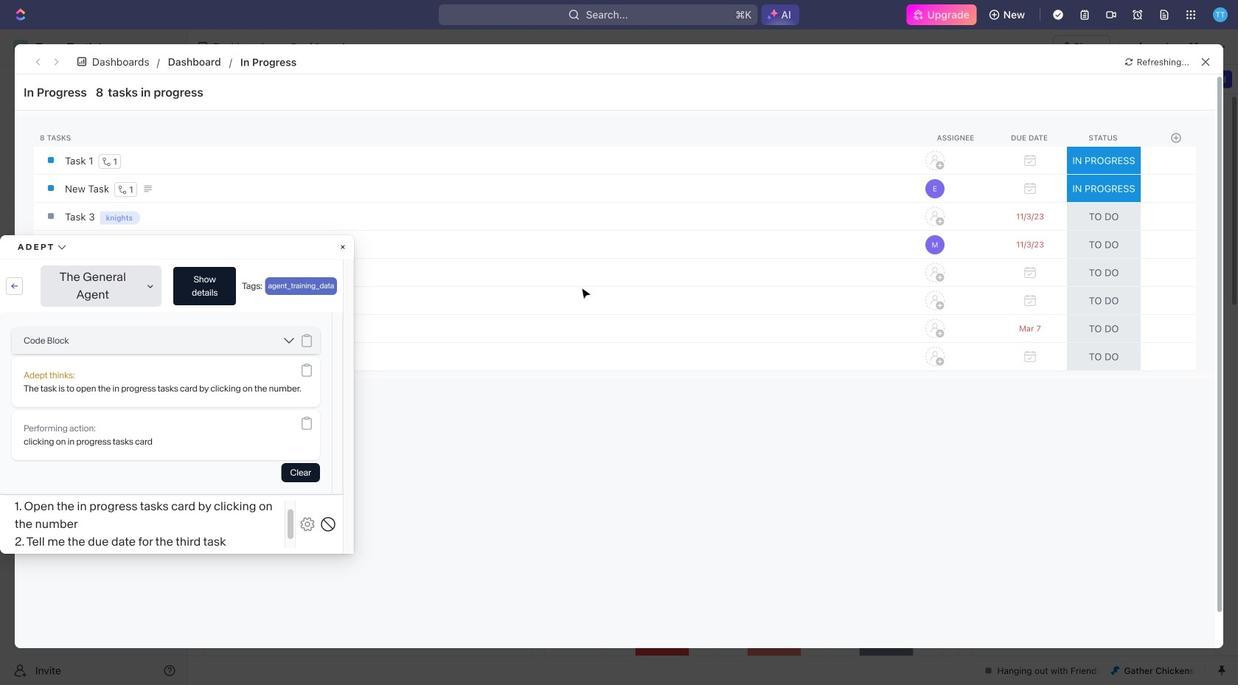 Task type: vqa. For each thing, say whether or not it's contained in the screenshot.
Sidebar navigation
yes



Task type: describe. For each thing, give the bounding box(es) containing it.
tree inside sidebar 'navigation'
[[6, 307, 181, 431]]

drumstick bite image
[[1111, 666, 1120, 675]]



Task type: locate. For each thing, give the bounding box(es) containing it.
sidebar navigation
[[0, 30, 188, 685]]

None text field
[[291, 38, 612, 56]]

tree
[[6, 307, 181, 431]]



